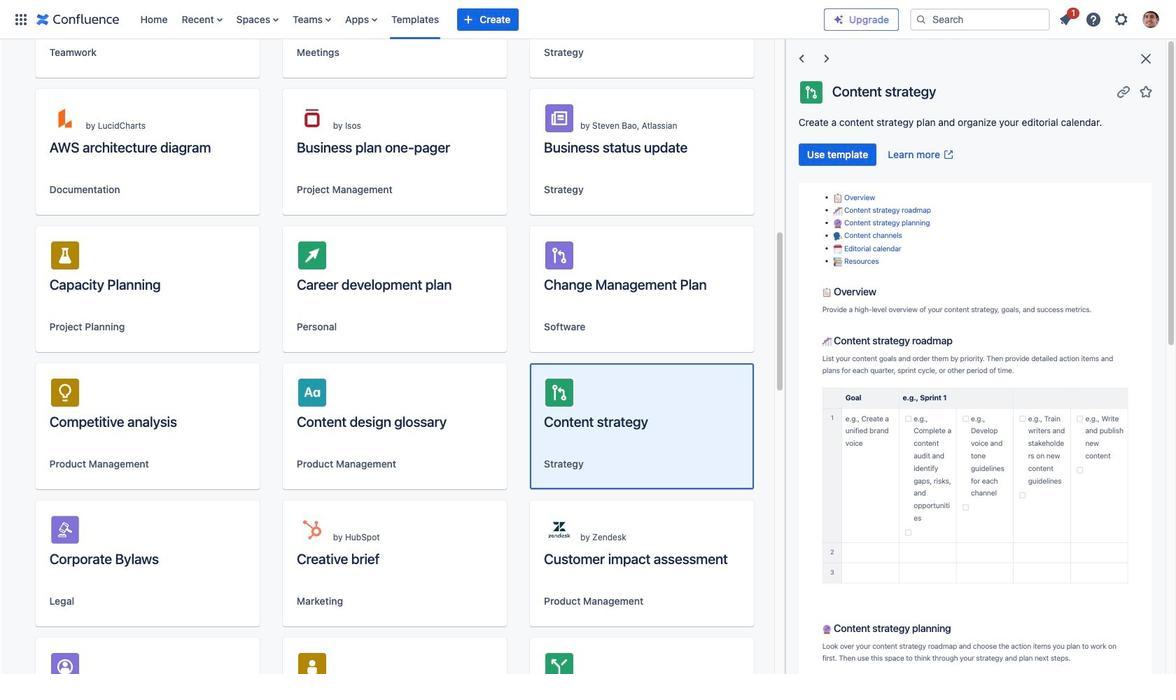 Task type: describe. For each thing, give the bounding box(es) containing it.
close image
[[1138, 50, 1154, 67]]

search image
[[916, 14, 927, 25]]

your profile and preferences image
[[1142, 11, 1159, 28]]

previous template image
[[793, 50, 810, 67]]

help icon image
[[1085, 11, 1102, 28]]

list for premium icon
[[1053, 5, 1168, 32]]

star content strategy image
[[1138, 83, 1154, 100]]

list for appswitcher icon
[[133, 0, 824, 39]]

notification icon image
[[1057, 11, 1074, 28]]

next template image
[[818, 50, 835, 67]]



Task type: locate. For each thing, give the bounding box(es) containing it.
premium image
[[833, 14, 844, 25]]

None search field
[[910, 8, 1050, 30]]

list
[[133, 0, 824, 39], [1053, 5, 1168, 32]]

appswitcher icon image
[[13, 11, 29, 28]]

1 horizontal spatial list
[[1053, 5, 1168, 32]]

global element
[[8, 0, 824, 39]]

Search field
[[910, 8, 1050, 30]]

banner
[[0, 0, 1176, 39]]

settings icon image
[[1113, 11, 1130, 28]]

confluence image
[[36, 11, 119, 28], [36, 11, 119, 28]]

group
[[799, 144, 960, 166]]

share link image
[[1115, 83, 1132, 100]]

0 horizontal spatial list
[[133, 0, 824, 39]]

list item
[[1053, 5, 1079, 30]]



Task type: vqa. For each thing, say whether or not it's contained in the screenshot.
"due date: 15 december 2023" ICON
no



